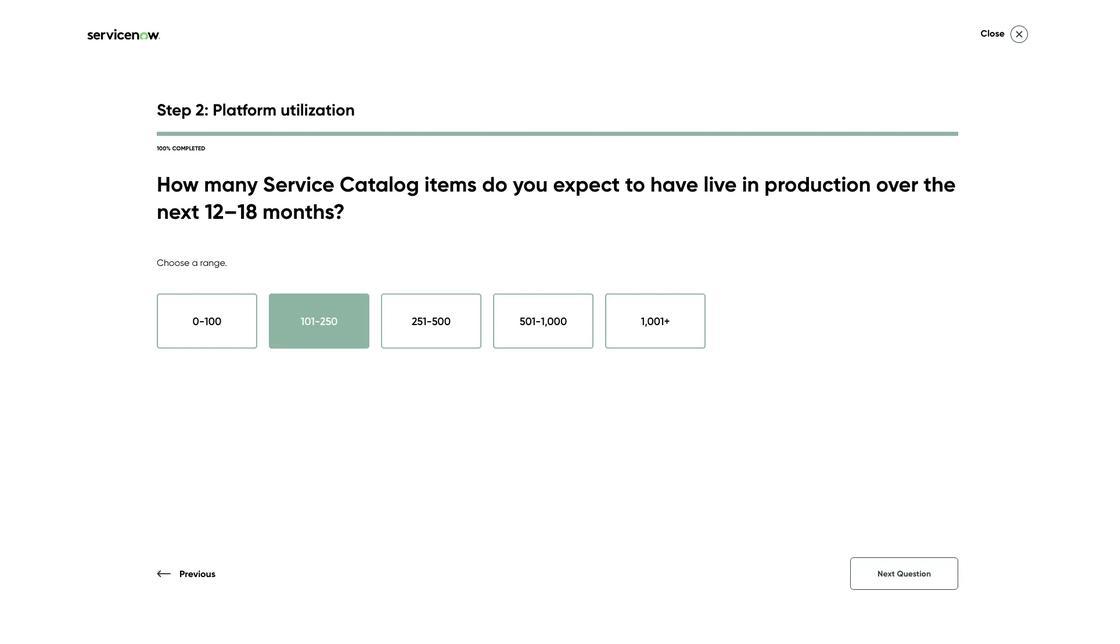 Task type: locate. For each thing, give the bounding box(es) containing it.
and down "right"
[[935, 340, 954, 352]]

251-
[[412, 315, 432, 328]]

1 horizontal spatial have
[[887, 293, 910, 305]]

2 horizontal spatial platform
[[811, 293, 852, 305]]

1 horizontal spatial you
[[798, 340, 815, 352]]

have
[[650, 171, 698, 197], [887, 293, 910, 305]]

0 vertical spatial with
[[588, 308, 608, 321]]

servicenow™
[[200, 571, 254, 582]]

1 vertical spatial a
[[906, 277, 912, 290]]

1 horizontal spatial people
[[761, 340, 795, 352]]

0 horizontal spatial in
[[586, 293, 594, 305]]

1 vertical spatial platform
[[711, 157, 857, 203]]

1 vertical spatial you
[[798, 340, 815, 352]]

team up estimate
[[581, 340, 607, 352]]

0 vertical spatial platform
[[213, 99, 277, 120]]

your
[[500, 277, 520, 290]]

live
[[704, 171, 737, 197]]

1 vertical spatial team
[[581, 340, 607, 352]]

101-250
[[301, 315, 338, 328]]

center
[[231, 32, 275, 50]]

many
[[204, 171, 258, 197], [732, 340, 759, 352]]

in down servicenow®
[[586, 293, 594, 305]]

catalog
[[340, 171, 419, 197]]

servicenow
[[500, 157, 702, 203], [833, 277, 889, 290], [752, 293, 808, 305]]

1 vertical spatial and
[[935, 340, 954, 352]]

platform down servicenow®
[[543, 293, 583, 305]]

0 vertical spatial and
[[771, 277, 790, 290]]

extends
[[792, 277, 830, 290]]

range.
[[200, 257, 227, 268]]

have inside how many service catalog items do you expect to have live in production over the next 12–18 months?
[[650, 171, 698, 197]]

many inside how many service catalog items do you expect to have live in production over the next 12–18 months?
[[204, 171, 258, 197]]

you
[[513, 171, 548, 197], [798, 340, 815, 352]]

0 vertical spatial team
[[633, 277, 659, 290]]

a right as
[[906, 277, 912, 290]]

1 horizontal spatial the
[[685, 293, 702, 305]]

1 horizontal spatial a
[[519, 355, 526, 368]]

1 vertical spatial with
[[179, 571, 197, 582]]

servicenow®
[[523, 277, 588, 290]]

team up servicenow®
[[500, 205, 593, 251]]

and
[[771, 277, 790, 290], [935, 340, 954, 352]]

of
[[539, 308, 548, 321]]

501-1,000
[[520, 315, 567, 328]]

your inside your servicenow® platform team establishes, maintains, and extends servicenow as a strategic business platform in your organization. the strongest servicenow platform teams have the right number of people with the skills to support the now platform®.
[[596, 293, 617, 305]]

0 horizontal spatial a
[[192, 257, 198, 268]]

to down organization.
[[652, 308, 662, 321]]

0 vertical spatial people
[[551, 308, 585, 321]]

1 vertical spatial in
[[586, 293, 594, 305]]

1 horizontal spatial in
[[742, 171, 759, 197]]

a inside use the platform team estimator to find out how many people you need to build your team and get a shareable estimate report.
[[519, 355, 526, 368]]

0 vertical spatial your
[[596, 293, 617, 305]]

0 horizontal spatial team
[[633, 277, 659, 290]]

team inside use the platform team estimator to find out how many people you need to build your team and get a shareable estimate report.
[[907, 340, 932, 352]]

1 horizontal spatial platform
[[590, 277, 631, 290]]

0 horizontal spatial many
[[204, 171, 258, 197]]

in inside your servicenow® platform team establishes, maintains, and extends servicenow as a strategic business platform in your organization. the strongest servicenow platform teams have the right number of people with the skills to support the now platform®.
[[586, 293, 594, 305]]

next question link
[[850, 558, 958, 590]]

0 vertical spatial servicenow
[[500, 157, 702, 203]]

your inside use the platform team estimator to find out how many people you need to build your team and get a shareable estimate report.
[[884, 340, 904, 352]]

2 horizontal spatial servicenow
[[833, 277, 889, 290]]

to
[[625, 171, 645, 197], [652, 308, 662, 321], [658, 340, 668, 352], [845, 340, 855, 352]]

your for organization.
[[596, 293, 617, 305]]

0 horizontal spatial you
[[513, 171, 548, 197]]

estimator
[[602, 205, 765, 251], [610, 340, 655, 352]]

the left now
[[705, 308, 721, 321]]

people
[[551, 308, 585, 321], [761, 340, 795, 352]]

0 vertical spatial the
[[685, 293, 702, 305]]

0 vertical spatial have
[[650, 171, 698, 197]]

1 horizontal spatial your
[[884, 340, 904, 352]]

people inside use the platform team estimator to find out how many people you need to build your team and get a shareable estimate report.
[[761, 340, 795, 352]]

with
[[588, 308, 608, 321], [179, 571, 197, 582]]

1 vertical spatial have
[[887, 293, 910, 305]]

to inside your servicenow® platform team establishes, maintains, and extends servicenow as a strategic business platform in your organization. the strongest servicenow platform teams have the right number of people with the skills to support the now platform®.
[[652, 308, 662, 321]]

2 horizontal spatial platform
[[711, 157, 857, 203]]

1 horizontal spatial and
[[935, 340, 954, 352]]

platform for team
[[538, 340, 579, 352]]

0 vertical spatial team
[[500, 205, 593, 251]]

choose
[[157, 257, 190, 268]]

1 horizontal spatial with
[[588, 308, 608, 321]]

your servicenow® platform team establishes, maintains, and extends servicenow as a strategic business platform in your organization. the strongest servicenow platform teams have the right number of people with the skills to support the now platform®.
[[500, 277, 957, 321]]

your left organization.
[[596, 293, 617, 305]]

1 vertical spatial team
[[907, 340, 932, 352]]

team inside use the platform team estimator to find out how many people you need to build your team and get a shareable estimate report.
[[581, 340, 607, 352]]

teams
[[854, 293, 884, 305]]

a left range.
[[192, 257, 198, 268]]

platform down 'extends'
[[811, 293, 852, 305]]

to inside how many service catalog items do you expect to have live in production over the next 12–18 months?
[[625, 171, 645, 197]]

out
[[691, 340, 707, 352]]

1 horizontal spatial platform
[[538, 340, 579, 352]]

customer success center
[[110, 32, 275, 50]]

team up organization.
[[633, 277, 659, 290]]

0 vertical spatial many
[[204, 171, 258, 197]]

a
[[192, 257, 198, 268], [906, 277, 912, 290], [519, 355, 526, 368]]

0 horizontal spatial and
[[771, 277, 790, 290]]

many up the 12–18
[[204, 171, 258, 197]]

with left skills
[[588, 308, 608, 321]]

2 vertical spatial a
[[519, 355, 526, 368]]

world
[[126, 571, 150, 582]]

1 vertical spatial your
[[884, 340, 904, 352]]

people right of
[[551, 308, 585, 321]]

1,001+
[[641, 315, 670, 328]]

next question
[[878, 569, 931, 579]]

and inside use the platform team estimator to find out how many people you need to build your team and get a shareable estimate report.
[[935, 340, 954, 352]]

estimator up the 'report.'
[[610, 340, 655, 352]]

the
[[685, 293, 702, 305], [108, 571, 123, 582]]

1 vertical spatial estimator
[[610, 340, 655, 352]]

2 vertical spatial platform
[[538, 340, 579, 352]]

and inside your servicenow® platform team establishes, maintains, and extends servicenow as a strategic business platform in your organization. the strongest servicenow platform teams have the right number of people with the skills to support the now platform®.
[[771, 277, 790, 290]]

to left find
[[658, 340, 668, 352]]

0 vertical spatial you
[[513, 171, 548, 197]]

team
[[500, 205, 593, 251], [581, 340, 607, 352]]

1 vertical spatial servicenow
[[833, 277, 889, 290]]

1 horizontal spatial many
[[732, 340, 759, 352]]

1,000
[[541, 315, 567, 328]]

completed
[[172, 145, 205, 152]]

the down establishes,
[[685, 293, 702, 305]]

0 horizontal spatial people
[[551, 308, 585, 321]]

have left "live"
[[650, 171, 698, 197]]

in right "live"
[[742, 171, 759, 197]]

a right get
[[519, 355, 526, 368]]

estimator inside use the platform team estimator to find out how many people you need to build your team and get a shareable estimate report.
[[610, 340, 655, 352]]

1 vertical spatial people
[[761, 340, 795, 352]]

0 horizontal spatial with
[[179, 571, 197, 582]]

your
[[596, 293, 617, 305], [884, 340, 904, 352]]

you right do
[[513, 171, 548, 197]]

your right build
[[884, 340, 904, 352]]

many right how
[[732, 340, 759, 352]]

people down platform®.
[[761, 340, 795, 352]]

success
[[176, 32, 228, 50]]

works
[[152, 571, 177, 582]]

team right build
[[907, 340, 932, 352]]

you left need
[[798, 340, 815, 352]]

how
[[709, 340, 729, 352]]

2 horizontal spatial a
[[906, 277, 912, 290]]

0 horizontal spatial your
[[596, 293, 617, 305]]

the left "right"
[[913, 293, 929, 305]]

estimator up establishes,
[[602, 205, 765, 251]]

251-500
[[412, 315, 451, 328]]

0 vertical spatial in
[[742, 171, 759, 197]]

platform up skills
[[590, 277, 631, 290]]

the inside how many service catalog items do you expect to have live in production over the next 12–18 months?
[[924, 171, 956, 197]]

in
[[742, 171, 759, 197], [586, 293, 594, 305]]

2 vertical spatial servicenow
[[752, 293, 808, 305]]

you inside how many service catalog items do you expect to have live in production over the next 12–18 months?
[[513, 171, 548, 197]]

skills
[[629, 308, 650, 321]]

0 horizontal spatial servicenow
[[500, 157, 702, 203]]

the left "world"
[[108, 571, 123, 582]]

1 vertical spatial many
[[732, 340, 759, 352]]

the right over
[[924, 171, 956, 197]]

0-
[[193, 315, 204, 328]]

0 horizontal spatial the
[[108, 571, 123, 582]]

0 vertical spatial estimator
[[602, 205, 765, 251]]

the right the use
[[520, 340, 536, 352]]

the inside use the platform team estimator to find out how many people you need to build your team and get a shareable estimate report.
[[520, 340, 536, 352]]

step
[[157, 99, 192, 120]]

and left 'extends'
[[771, 277, 790, 290]]

with right works
[[179, 571, 197, 582]]

the
[[924, 171, 956, 197], [913, 293, 929, 305], [610, 308, 626, 321], [705, 308, 721, 321], [520, 340, 536, 352]]

0 horizontal spatial have
[[650, 171, 698, 197]]

previous
[[179, 568, 216, 579]]

0 horizontal spatial platform
[[213, 99, 277, 120]]

the world works with servicenow™
[[108, 571, 254, 582]]

team
[[633, 277, 659, 290], [907, 340, 932, 352]]

have down as
[[887, 293, 910, 305]]

to right expect
[[625, 171, 645, 197]]

platform
[[590, 277, 631, 290], [543, 293, 583, 305], [811, 293, 852, 305]]

platform
[[213, 99, 277, 120], [711, 157, 857, 203], [538, 340, 579, 352]]

platform inside use the platform team estimator to find out how many people you need to build your team and get a shareable estimate report.
[[538, 340, 579, 352]]

1 horizontal spatial team
[[907, 340, 932, 352]]

in inside how many service catalog items do you expect to have live in production over the next 12–18 months?
[[742, 171, 759, 197]]

strongest
[[705, 293, 750, 305]]



Task type: vqa. For each thing, say whether or not it's contained in the screenshot.
Get Started link
no



Task type: describe. For each thing, give the bounding box(es) containing it.
team inside your servicenow® platform team establishes, maintains, and extends servicenow as a strategic business platform in your organization. the strongest servicenow platform teams have the right number of people with the skills to support the now platform®.
[[633, 277, 659, 290]]

0-100
[[193, 315, 222, 328]]

501-
[[520, 315, 541, 328]]

to left build
[[845, 340, 855, 352]]

next
[[157, 198, 199, 224]]

as
[[892, 277, 903, 290]]

establishes,
[[661, 277, 716, 290]]

choose a range.
[[157, 257, 227, 268]]

have inside your servicenow® platform team establishes, maintains, and extends servicenow as a strategic business platform in your organization. the strongest servicenow platform teams have the right number of people with the skills to support the now platform®.
[[887, 293, 910, 305]]

service
[[263, 171, 334, 197]]

use
[[500, 340, 517, 352]]

many inside use the platform team estimator to find out how many people you need to build your team and get a shareable estimate report.
[[732, 340, 759, 352]]

estimate
[[579, 355, 620, 368]]

find
[[670, 340, 688, 352]]

0 horizontal spatial platform
[[543, 293, 583, 305]]

servicenow inside servicenow platform team estimator
[[500, 157, 702, 203]]

support
[[665, 308, 702, 321]]

platform®.
[[747, 308, 798, 321]]

next
[[878, 569, 895, 579]]

people inside your servicenow® platform team establishes, maintains, and extends servicenow as a strategic business platform in your organization. the strongest servicenow platform teams have the right number of people with the skills to support the now platform®.
[[551, 308, 585, 321]]

2:
[[196, 99, 209, 120]]

over
[[876, 171, 918, 197]]

close
[[981, 28, 1005, 39]]

platform for utilization
[[213, 99, 277, 120]]

100%
[[157, 145, 171, 152]]

items
[[424, 171, 477, 197]]

with inside your servicenow® platform team establishes, maintains, and extends servicenow as a strategic business platform in your organization. the strongest servicenow platform teams have the right number of people with the skills to support the now platform®.
[[588, 308, 608, 321]]

months?
[[263, 198, 345, 224]]

right
[[931, 293, 953, 305]]

number
[[500, 308, 536, 321]]

now
[[723, 308, 745, 321]]

strategic
[[915, 277, 957, 290]]

utilization
[[281, 99, 355, 120]]

business
[[500, 293, 540, 305]]

team inside servicenow platform team estimator
[[500, 205, 593, 251]]

101-
[[301, 315, 320, 328]]

get
[[500, 355, 516, 368]]

100% completed
[[157, 145, 205, 152]]

need
[[818, 340, 842, 352]]

estimator inside servicenow platform team estimator
[[602, 205, 765, 251]]

how
[[157, 171, 199, 197]]

maintains,
[[719, 277, 768, 290]]

1 vertical spatial the
[[108, 571, 123, 582]]

question
[[897, 569, 931, 579]]

platform inside servicenow platform team estimator
[[711, 157, 857, 203]]

organization.
[[620, 293, 682, 305]]

report.
[[623, 355, 655, 368]]

0 vertical spatial a
[[192, 257, 198, 268]]

expect
[[553, 171, 620, 197]]

servicenow platform team estimator
[[500, 157, 857, 251]]

100
[[204, 315, 222, 328]]

the inside your servicenow® platform team establishes, maintains, and extends servicenow as a strategic business platform in your organization. the strongest servicenow platform teams have the right number of people with the skills to support the now platform®.
[[685, 293, 702, 305]]

shareable
[[528, 355, 576, 368]]

your for team
[[884, 340, 904, 352]]

step 2: platform utilization
[[157, 99, 355, 120]]

use the platform team estimator to find out how many people you need to build your team and get a shareable estimate report.
[[500, 340, 954, 368]]

500
[[432, 315, 451, 328]]

the left skills
[[610, 308, 626, 321]]

250
[[320, 315, 338, 328]]

do
[[482, 171, 508, 197]]

you inside use the platform team estimator to find out how many people you need to build your team and get a shareable estimate report.
[[798, 340, 815, 352]]

build
[[858, 340, 881, 352]]

12–18
[[205, 198, 257, 224]]

how many service catalog items do you expect to have live in production over the next 12–18 months?
[[157, 171, 956, 224]]

customer
[[110, 32, 173, 50]]

customer success center link
[[23, 32, 279, 50]]

a inside your servicenow® platform team establishes, maintains, and extends servicenow as a strategic business platform in your organization. the strongest servicenow platform teams have the right number of people with the skills to support the now platform®.
[[906, 277, 912, 290]]

1 horizontal spatial servicenow
[[752, 293, 808, 305]]

production
[[765, 171, 871, 197]]



